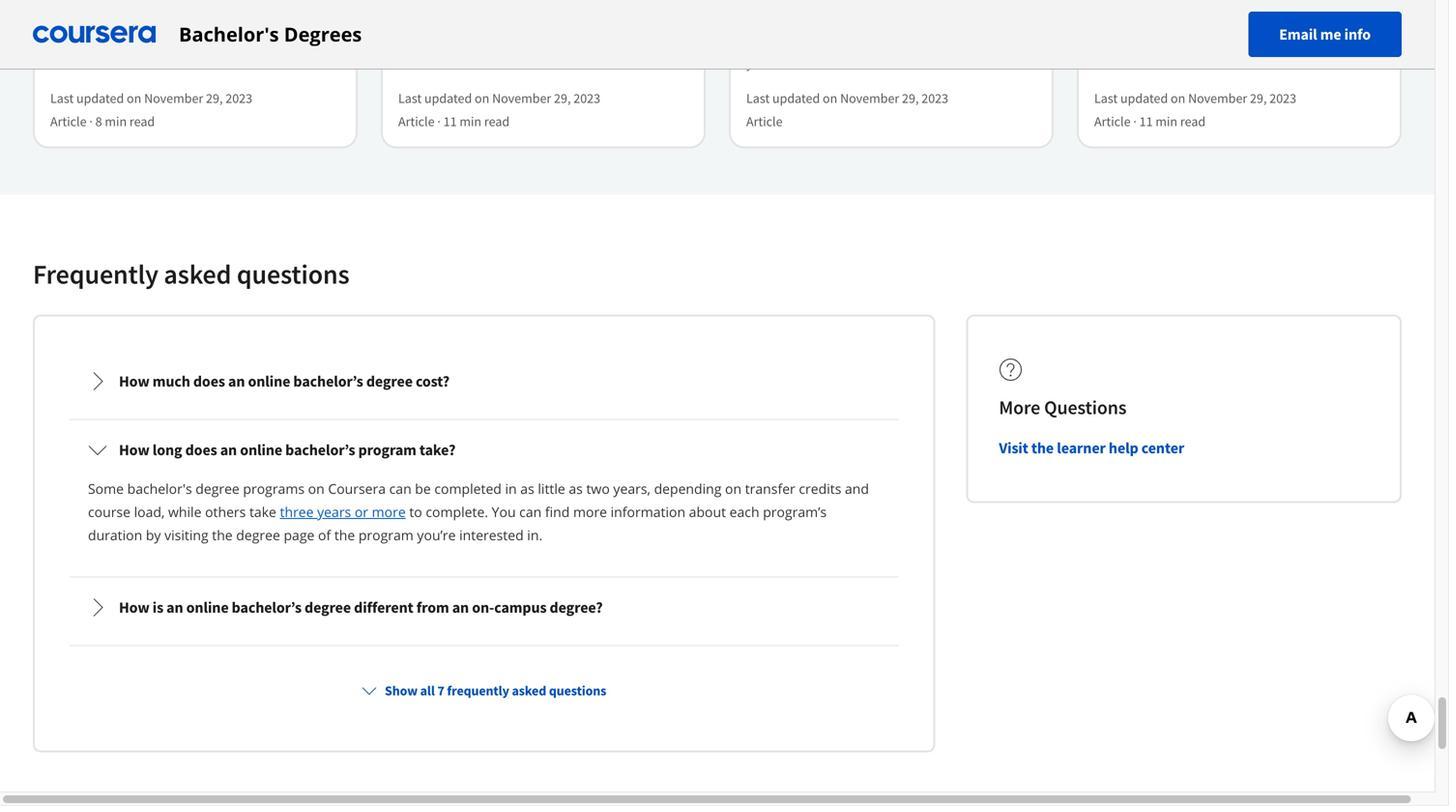 Task type: locate. For each thing, give the bounding box(es) containing it.
three years or more
[[280, 503, 406, 521]]

more
[[372, 503, 406, 521], [573, 503, 607, 521]]

an
[[228, 372, 245, 391], [220, 440, 237, 460], [166, 598, 183, 617], [452, 598, 469, 617]]

help
[[1109, 438, 1139, 458]]

1 vertical spatial bachelor's
[[285, 440, 355, 460]]

visit
[[999, 438, 1028, 458]]

the right visit
[[1031, 438, 1054, 458]]

can
[[389, 480, 412, 498], [519, 503, 542, 521]]

the right of
[[334, 526, 355, 544]]

degree inside the some bachelor's degree programs on coursera can be completed in as little as two years, depending on transfer credits and course load, while others take
[[196, 480, 240, 498]]

0 vertical spatial does
[[193, 372, 225, 391]]

1 11 from the left
[[443, 113, 457, 130]]

3 min from the left
[[1156, 113, 1178, 130]]

bachelor's
[[293, 372, 363, 391], [285, 440, 355, 460], [232, 598, 302, 617]]

1 updated from the left
[[76, 89, 124, 107]]

3 updated from the left
[[772, 89, 820, 107]]

questions
[[237, 257, 350, 291], [549, 682, 606, 699]]

bachelor's up coursera
[[285, 440, 355, 460]]

bachelor's degrees
[[179, 21, 362, 47]]

more down two
[[573, 503, 607, 521]]

0 horizontal spatial more
[[372, 503, 406, 521]]

bachelor's
[[127, 480, 192, 498]]

0 vertical spatial can
[[389, 480, 412, 498]]

3 29, from the left
[[902, 89, 919, 107]]

how left is
[[119, 598, 150, 617]]

show all 7 frequently asked questions
[[385, 682, 606, 699]]

1 min from the left
[[105, 113, 127, 130]]

0 horizontal spatial asked
[[164, 257, 231, 291]]

0 vertical spatial bachelor's
[[293, 372, 363, 391]]

2 how from the top
[[119, 440, 150, 460]]

1 vertical spatial online
[[240, 440, 282, 460]]

little
[[538, 480, 565, 498]]

1 article from the left
[[50, 113, 87, 130]]

4 updated from the left
[[1120, 89, 1168, 107]]

frequently
[[447, 682, 509, 699]]

0 horizontal spatial ·
[[89, 113, 93, 130]]

29, inside last updated on november 29, 2023 article
[[902, 89, 919, 107]]

degree left cost?
[[366, 372, 413, 391]]

2023
[[226, 89, 252, 107], [574, 89, 600, 107], [922, 89, 949, 107], [1270, 89, 1297, 107]]

information
[[611, 503, 685, 521]]

degree down "take"
[[236, 526, 280, 544]]

2 horizontal spatial ·
[[1133, 113, 1137, 130]]

1 horizontal spatial min
[[460, 113, 482, 130]]

online inside dropdown button
[[248, 372, 290, 391]]

cost?
[[416, 372, 450, 391]]

1 how from the top
[[119, 372, 150, 391]]

1 vertical spatial questions
[[549, 682, 606, 699]]

·
[[89, 113, 93, 130], [437, 113, 441, 130], [1133, 113, 1137, 130]]

others
[[205, 503, 246, 521]]

2 horizontal spatial read
[[1180, 113, 1206, 130]]

learner
[[1057, 438, 1106, 458]]

questions inside dropdown button
[[549, 682, 606, 699]]

1 horizontal spatial the
[[334, 526, 355, 544]]

as left two
[[569, 480, 583, 498]]

0 horizontal spatial can
[[389, 480, 412, 498]]

1 vertical spatial how
[[119, 440, 150, 460]]

1 vertical spatial program
[[359, 526, 414, 544]]

29,
[[206, 89, 223, 107], [554, 89, 571, 107], [902, 89, 919, 107], [1250, 89, 1267, 107]]

1 horizontal spatial questions
[[549, 682, 606, 699]]

2 · from the left
[[437, 113, 441, 130]]

as right "in"
[[520, 480, 534, 498]]

asked inside show all 7 frequently asked questions dropdown button
[[512, 682, 546, 699]]

an right long
[[220, 440, 237, 460]]

2 horizontal spatial the
[[1031, 438, 1054, 458]]

visit the learner help center link
[[999, 438, 1184, 458]]

online right is
[[186, 598, 229, 617]]

program inside to complete. you can find more information about each program's duration by visiting the degree page of the program you're interested in.
[[359, 526, 414, 544]]

degree
[[366, 372, 413, 391], [196, 480, 240, 498], [236, 526, 280, 544], [305, 598, 351, 617]]

last
[[50, 89, 74, 107], [398, 89, 422, 107], [746, 89, 770, 107], [1094, 89, 1118, 107]]

in.
[[527, 526, 543, 544]]

how for how long does an online bachelor's program take?
[[119, 440, 150, 460]]

2 horizontal spatial min
[[1156, 113, 1178, 130]]

bachelor's down page
[[232, 598, 302, 617]]

some
[[88, 480, 124, 498]]

0 horizontal spatial 11
[[443, 113, 457, 130]]

2 read from the left
[[484, 113, 510, 130]]

0 vertical spatial questions
[[237, 257, 350, 291]]

how inside dropdown button
[[119, 372, 150, 391]]

1 horizontal spatial can
[[519, 503, 542, 521]]

can inside the some bachelor's degree programs on coursera can be completed in as little as two years, depending on transfer credits and course load, while others take
[[389, 480, 412, 498]]

how for how is an online bachelor's degree different from an on-campus degree?
[[119, 598, 150, 617]]

depending
[[654, 480, 722, 498]]

degree up others
[[196, 480, 240, 498]]

program down or
[[359, 526, 414, 544]]

updated inside last updated on november 29, 2023 article
[[772, 89, 820, 107]]

1 · from the left
[[89, 113, 93, 130]]

from
[[416, 598, 449, 617]]

3 2023 from the left
[[922, 89, 949, 107]]

how left long
[[119, 440, 150, 460]]

the
[[1031, 438, 1054, 458], [212, 526, 233, 544], [334, 526, 355, 544]]

does
[[193, 372, 225, 391], [185, 440, 217, 460]]

1 read from the left
[[129, 113, 155, 130]]

how
[[119, 372, 150, 391], [119, 440, 150, 460], [119, 598, 150, 617]]

1 horizontal spatial last updated on november 29, 2023 article · 11 min read
[[1094, 89, 1297, 130]]

1 horizontal spatial read
[[484, 113, 510, 130]]

online up how long does an online bachelor's program take?
[[248, 372, 290, 391]]

3 article from the left
[[746, 113, 783, 130]]

email me info button
[[1248, 12, 1402, 57]]

page
[[284, 526, 315, 544]]

november inside last updated on november 29, 2023 article · 8 min read
[[144, 89, 203, 107]]

2 november from the left
[[492, 89, 551, 107]]

can up in.
[[519, 503, 542, 521]]

1 horizontal spatial as
[[569, 480, 583, 498]]

does inside how long does an online bachelor's program take? dropdown button
[[185, 440, 217, 460]]

degree inside dropdown button
[[305, 598, 351, 617]]

1 horizontal spatial ·
[[437, 113, 441, 130]]

bachelor's for program
[[285, 440, 355, 460]]

0 horizontal spatial last updated on november 29, 2023 article · 11 min read
[[398, 89, 600, 130]]

online
[[248, 372, 290, 391], [240, 440, 282, 460], [186, 598, 229, 617]]

the down others
[[212, 526, 233, 544]]

program
[[358, 440, 416, 460], [359, 526, 414, 544]]

complete.
[[426, 503, 488, 521]]

0 horizontal spatial min
[[105, 113, 127, 130]]

asked
[[164, 257, 231, 291], [512, 682, 546, 699]]

program up coursera
[[358, 440, 416, 460]]

3 how from the top
[[119, 598, 150, 617]]

1 vertical spatial does
[[185, 440, 217, 460]]

of
[[318, 526, 331, 544]]

2 program from the top
[[359, 526, 414, 544]]

last updated on november 29, 2023 article
[[746, 89, 949, 130]]

1 november from the left
[[144, 89, 203, 107]]

frequently
[[33, 257, 158, 291]]

min
[[105, 113, 127, 130], [460, 113, 482, 130], [1156, 113, 1178, 130]]

does inside the how much does an online bachelor's degree cost? dropdown button
[[193, 372, 225, 391]]

1 vertical spatial can
[[519, 503, 542, 521]]

article inside last updated on november 29, 2023 article
[[746, 113, 783, 130]]

more left to
[[372, 503, 406, 521]]

3 last from the left
[[746, 89, 770, 107]]

does right much
[[193, 372, 225, 391]]

1 2023 from the left
[[226, 89, 252, 107]]

1 horizontal spatial more
[[573, 503, 607, 521]]

online up programs
[[240, 440, 282, 460]]

min inside last updated on november 29, 2023 article · 8 min read
[[105, 113, 127, 130]]

1 last from the left
[[50, 89, 74, 107]]

program inside dropdown button
[[358, 440, 416, 460]]

bachelor's inside dropdown button
[[293, 372, 363, 391]]

0 horizontal spatial as
[[520, 480, 534, 498]]

0 horizontal spatial read
[[129, 113, 155, 130]]

0 vertical spatial how
[[119, 372, 150, 391]]

coursera
[[328, 480, 386, 498]]

online for much
[[248, 372, 290, 391]]

more inside to complete. you can find more information about each program's duration by visiting the degree page of the program you're interested in.
[[573, 503, 607, 521]]

interested
[[459, 526, 524, 544]]

0 vertical spatial online
[[248, 372, 290, 391]]

1 horizontal spatial 11
[[1139, 113, 1153, 130]]

course
[[88, 503, 130, 521]]

email
[[1279, 25, 1317, 44]]

2 updated from the left
[[424, 89, 472, 107]]

0 vertical spatial program
[[358, 440, 416, 460]]

how for how much does an online bachelor's degree cost?
[[119, 372, 150, 391]]

more questions
[[999, 395, 1127, 420]]

2 vertical spatial online
[[186, 598, 229, 617]]

take
[[249, 503, 276, 521]]

2 vertical spatial bachelor's
[[232, 598, 302, 617]]

different
[[354, 598, 413, 617]]

does right long
[[185, 440, 217, 460]]

to
[[409, 503, 422, 521]]

on
[[127, 89, 141, 107], [475, 89, 489, 107], [823, 89, 838, 107], [1171, 89, 1186, 107], [308, 480, 325, 498], [725, 480, 742, 498]]

campus
[[494, 598, 547, 617]]

29, inside last updated on november 29, 2023 article · 8 min read
[[206, 89, 223, 107]]

can left be
[[389, 480, 412, 498]]

you're
[[417, 526, 456, 544]]

years
[[317, 503, 351, 521]]

0 vertical spatial asked
[[164, 257, 231, 291]]

last updated on november 29, 2023 article · 11 min read
[[398, 89, 600, 130], [1094, 89, 1297, 130]]

degree left different
[[305, 598, 351, 617]]

online for long
[[240, 440, 282, 460]]

more
[[999, 395, 1040, 420]]

2 vertical spatial how
[[119, 598, 150, 617]]

an left on- at the bottom of the page
[[452, 598, 469, 617]]

2 as from the left
[[569, 480, 583, 498]]

center
[[1142, 438, 1184, 458]]

article
[[50, 113, 87, 130], [398, 113, 435, 130], [746, 113, 783, 130], [1094, 113, 1131, 130]]

1 vertical spatial asked
[[512, 682, 546, 699]]

bachelor's up how long does an online bachelor's program take?
[[293, 372, 363, 391]]

how is an online bachelor's degree different from an on-campus degree?
[[119, 598, 603, 617]]

how much does an online bachelor's degree cost? button
[[73, 354, 896, 408]]

frequently asked questions
[[33, 257, 350, 291]]

2 more from the left
[[573, 503, 607, 521]]

1 29, from the left
[[206, 89, 223, 107]]

bachelor's for degree
[[293, 372, 363, 391]]

3 november from the left
[[840, 89, 899, 107]]

1 program from the top
[[358, 440, 416, 460]]

8
[[95, 113, 102, 130]]

an right much
[[228, 372, 245, 391]]

degree inside to complete. you can find more information about each program's duration by visiting the degree page of the program you're interested in.
[[236, 526, 280, 544]]

1 horizontal spatial asked
[[512, 682, 546, 699]]

how left much
[[119, 372, 150, 391]]



Task type: vqa. For each thing, say whether or not it's contained in the screenshot.
2023
yes



Task type: describe. For each thing, give the bounding box(es) containing it.
7
[[437, 682, 444, 699]]

you
[[492, 503, 516, 521]]

three years or more link
[[280, 503, 406, 521]]

2023 inside last updated on november 29, 2023 article · 8 min read
[[226, 89, 252, 107]]

2 article from the left
[[398, 113, 435, 130]]

2 last from the left
[[398, 89, 422, 107]]

email me info
[[1279, 25, 1371, 44]]

2 min from the left
[[460, 113, 482, 130]]

4 last from the left
[[1094, 89, 1118, 107]]

long
[[153, 440, 182, 460]]

to complete. you can find more information about each program's duration by visiting the degree page of the program you're interested in.
[[88, 503, 827, 544]]

load,
[[134, 503, 165, 521]]

three
[[280, 503, 314, 521]]

4 2023 from the left
[[1270, 89, 1297, 107]]

1 more from the left
[[372, 503, 406, 521]]

by
[[146, 526, 161, 544]]

visit the learner help center
[[999, 438, 1184, 458]]

2023 inside last updated on november 29, 2023 article
[[922, 89, 949, 107]]

does for much
[[193, 372, 225, 391]]

degree?
[[550, 598, 603, 617]]

coursera image
[[33, 19, 156, 50]]

2 11 from the left
[[1139, 113, 1153, 130]]

last inside last updated on november 29, 2023 article · 8 min read
[[50, 89, 74, 107]]

an inside dropdown button
[[228, 372, 245, 391]]

duration
[[88, 526, 142, 544]]

how is an online bachelor's degree different from an on-campus degree? button
[[73, 581, 896, 635]]

take?
[[419, 440, 456, 460]]

in
[[505, 480, 517, 498]]

2 2023 from the left
[[574, 89, 600, 107]]

program's
[[763, 503, 827, 521]]

while
[[168, 503, 202, 521]]

can inside to complete. you can find more information about each program's duration by visiting the degree page of the program you're interested in.
[[519, 503, 542, 521]]

how much does an online bachelor's degree cost?
[[119, 372, 450, 391]]

last inside last updated on november 29, 2023 article
[[746, 89, 770, 107]]

on inside last updated on november 29, 2023 article
[[823, 89, 838, 107]]

2 29, from the left
[[554, 89, 571, 107]]

4 29, from the left
[[1250, 89, 1267, 107]]

much
[[153, 372, 190, 391]]

frequently asked questions element
[[17, 257, 1417, 768]]

two
[[586, 480, 610, 498]]

0 horizontal spatial questions
[[237, 257, 350, 291]]

degree inside dropdown button
[[366, 372, 413, 391]]

show
[[385, 682, 418, 699]]

or
[[355, 503, 368, 521]]

info
[[1344, 25, 1371, 44]]

· inside last updated on november 29, 2023 article · 8 min read
[[89, 113, 93, 130]]

collapsed list
[[66, 348, 902, 650]]

visiting
[[164, 526, 208, 544]]

some bachelor's degree programs on coursera can be completed in as little as two years, depending on transfer credits and course load, while others take
[[88, 480, 869, 521]]

on-
[[472, 598, 494, 617]]

how long does an online bachelor's program take?
[[119, 440, 456, 460]]

3 read from the left
[[1180, 113, 1206, 130]]

show all 7 frequently asked questions button
[[354, 673, 614, 708]]

find
[[545, 503, 570, 521]]

an right is
[[166, 598, 183, 617]]

transfer
[[745, 480, 795, 498]]

me
[[1320, 25, 1341, 44]]

1 as from the left
[[520, 480, 534, 498]]

3 · from the left
[[1133, 113, 1137, 130]]

2 last updated on november 29, 2023 article · 11 min read from the left
[[1094, 89, 1297, 130]]

be
[[415, 480, 431, 498]]

about
[[689, 503, 726, 521]]

is
[[153, 598, 163, 617]]

does for long
[[185, 440, 217, 460]]

article inside last updated on november 29, 2023 article · 8 min read
[[50, 113, 87, 130]]

4 november from the left
[[1188, 89, 1247, 107]]

4 article from the left
[[1094, 113, 1131, 130]]

1 last updated on november 29, 2023 article · 11 min read from the left
[[398, 89, 600, 130]]

and
[[845, 480, 869, 498]]

last updated on november 29, 2023 article · 8 min read
[[50, 89, 252, 130]]

each
[[730, 503, 759, 521]]

november inside last updated on november 29, 2023 article
[[840, 89, 899, 107]]

bachelor's
[[179, 21, 279, 47]]

read inside last updated on november 29, 2023 article · 8 min read
[[129, 113, 155, 130]]

all
[[420, 682, 435, 699]]

credits
[[799, 480, 841, 498]]

on inside last updated on november 29, 2023 article · 8 min read
[[127, 89, 141, 107]]

0 horizontal spatial the
[[212, 526, 233, 544]]

completed
[[434, 480, 502, 498]]

programs
[[243, 480, 305, 498]]

years,
[[613, 480, 651, 498]]

updated inside last updated on november 29, 2023 article · 8 min read
[[76, 89, 124, 107]]

degrees
[[284, 21, 362, 47]]

how long does an online bachelor's program take? button
[[73, 423, 896, 477]]

questions
[[1044, 395, 1127, 420]]



